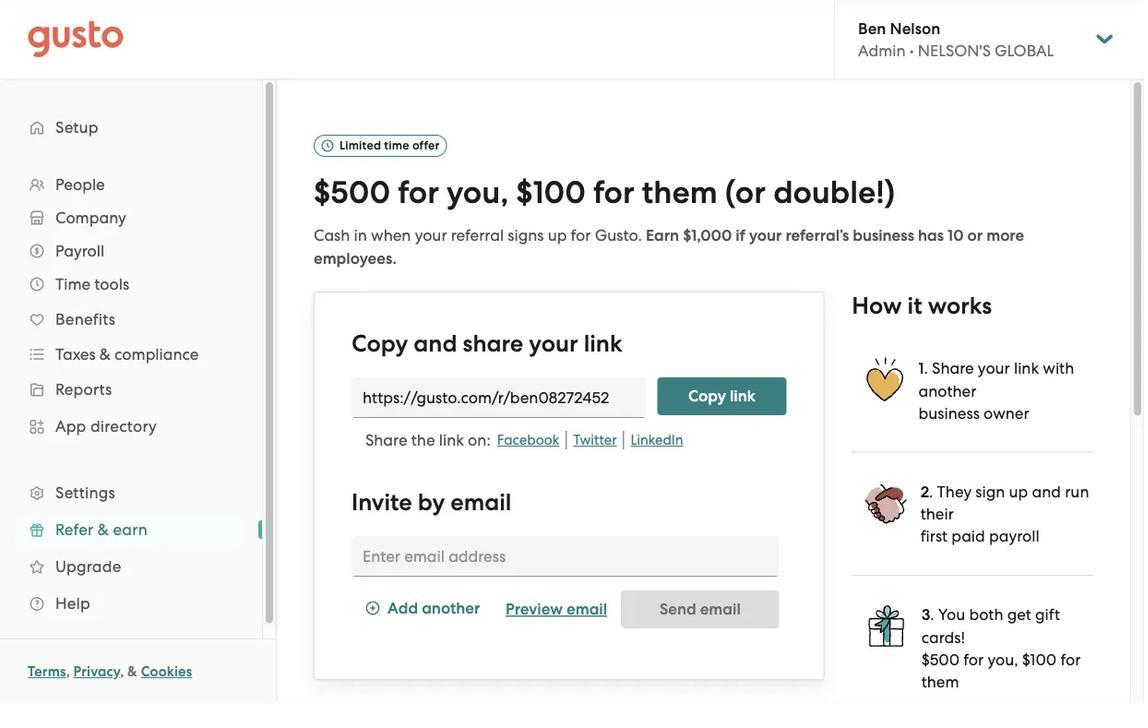 Task type: vqa. For each thing, say whether or not it's contained in the screenshot.
the leftmost BANK ACCOUNT
no



Task type: locate. For each thing, give the bounding box(es) containing it.
your right the if
[[750, 226, 782, 245]]

share
[[933, 359, 975, 377], [366, 431, 408, 449]]

$100 up the signs
[[516, 174, 586, 211]]

& inside refer & earn link
[[98, 521, 109, 539]]

owner
[[984, 404, 1030, 422]]

link inside button
[[730, 387, 756, 406]]

1 horizontal spatial copy
[[689, 387, 727, 406]]

1 vertical spatial $500
[[922, 650, 960, 669]]

payroll
[[55, 242, 105, 260]]

if
[[736, 226, 746, 245]]

app
[[55, 417, 86, 436]]

1 vertical spatial share
[[366, 431, 408, 449]]

0 vertical spatial .
[[925, 359, 929, 377]]

0 vertical spatial business
[[853, 226, 915, 245]]

link inside share your link with another business owner
[[1015, 359, 1040, 377]]

gift
[[1036, 606, 1061, 624]]

2 , from the left
[[120, 664, 124, 680]]

2
[[921, 482, 930, 501]]

for down cards!
[[964, 650, 984, 669]]

0 vertical spatial them
[[643, 174, 718, 211]]

app directory
[[55, 417, 157, 436]]

0 vertical spatial share
[[933, 359, 975, 377]]

Enter email address email field
[[352, 536, 780, 577]]

0 horizontal spatial business
[[853, 226, 915, 245]]

it
[[908, 292, 923, 320]]

an illustration of a handshake image
[[864, 480, 910, 527]]

copy
[[352, 330, 408, 358], [689, 387, 727, 406]]

and left share
[[414, 330, 457, 358]]

1 horizontal spatial $500
[[922, 650, 960, 669]]

, left privacy
[[66, 664, 70, 680]]

get
[[1008, 606, 1032, 624]]

preview
[[506, 600, 563, 619]]

nelson's
[[919, 41, 992, 60]]

share
[[463, 330, 524, 358]]

0 vertical spatial copy
[[352, 330, 408, 358]]

& left earn
[[98, 521, 109, 539]]

cash in when your referral signs up for gusto.
[[314, 226, 642, 244]]

email right by
[[451, 489, 512, 517]]

& right 'taxes'
[[100, 345, 111, 364]]

time
[[384, 138, 410, 153]]

you,
[[447, 174, 509, 211], [988, 650, 1019, 669]]

gusto.
[[595, 226, 642, 244]]

and left the run in the right of the page
[[1033, 482, 1062, 501]]

1 horizontal spatial email
[[567, 600, 608, 619]]

None field
[[352, 377, 647, 418]]

1 vertical spatial &
[[98, 521, 109, 539]]

1 vertical spatial them
[[922, 672, 960, 691]]

how
[[853, 292, 903, 320]]

. inside 2 .
[[930, 482, 934, 501]]

another right 'add' at the left
[[422, 599, 480, 618]]

another down 1 .
[[919, 382, 977, 400]]

time tools button
[[18, 268, 244, 301]]

an illustration of a gift image
[[864, 604, 910, 649]]

the
[[412, 431, 435, 449]]

0 horizontal spatial copy
[[352, 330, 408, 358]]

you, up the referral
[[447, 174, 509, 211]]

they
[[938, 482, 972, 501]]

0 horizontal spatial ,
[[66, 664, 70, 680]]

0 horizontal spatial them
[[643, 174, 718, 211]]

0 vertical spatial and
[[414, 330, 457, 358]]

$100
[[516, 174, 586, 211], [1023, 650, 1057, 669]]

0 horizontal spatial list
[[0, 168, 262, 622]]

1 vertical spatial .
[[930, 482, 934, 501]]

and
[[414, 330, 457, 358], [1033, 482, 1062, 501]]

company
[[55, 209, 126, 227]]

with
[[1044, 359, 1075, 377]]

how it works
[[853, 292, 993, 320]]

earn $1,000
[[646, 226, 732, 245]]

up
[[548, 226, 567, 244], [1010, 482, 1029, 501]]

. left you
[[931, 606, 935, 624]]

1 horizontal spatial business
[[919, 404, 980, 422]]

signs
[[508, 226, 544, 244]]

& for compliance
[[100, 345, 111, 364]]

& left cookies
[[127, 664, 138, 680]]

0 vertical spatial another
[[919, 382, 977, 400]]

, left cookies
[[120, 664, 124, 680]]

your right share
[[529, 330, 579, 358]]

1 , from the left
[[66, 664, 70, 680]]

list
[[0, 168, 262, 622], [853, 329, 1094, 704]]

referral
[[451, 226, 504, 244]]

& inside taxes & compliance dropdown button
[[100, 345, 111, 364]]

$500
[[314, 174, 391, 211], [922, 650, 960, 669]]

email right preview
[[567, 600, 608, 619]]

0 horizontal spatial you,
[[447, 174, 509, 211]]

share your link with another business owner
[[919, 359, 1075, 422]]

cash
[[314, 226, 350, 244]]

1 horizontal spatial up
[[1010, 482, 1029, 501]]

.
[[925, 359, 929, 377], [930, 482, 934, 501], [931, 606, 935, 624]]

add another button
[[366, 591, 480, 629]]

&
[[100, 345, 111, 364], [98, 521, 109, 539], [127, 664, 138, 680]]

copy and share your link
[[352, 330, 623, 358]]

business
[[853, 226, 915, 245], [919, 404, 980, 422]]

0 vertical spatial $100
[[516, 174, 586, 211]]

share left the the
[[366, 431, 408, 449]]

people button
[[18, 168, 244, 201]]

first
[[921, 527, 948, 545]]

0 horizontal spatial up
[[548, 226, 567, 244]]

copy link button
[[658, 377, 787, 415]]

0 vertical spatial $500
[[314, 174, 391, 211]]

upgrade
[[55, 558, 121, 576]]

list containing 1
[[853, 329, 1094, 704]]

1 horizontal spatial list
[[853, 329, 1094, 704]]

1 vertical spatial and
[[1033, 482, 1062, 501]]

share inside share your link with another business owner
[[933, 359, 975, 377]]

up right the signs
[[548, 226, 567, 244]]

double!)
[[774, 174, 896, 211]]

copy down 'employees.'
[[352, 330, 408, 358]]

1 horizontal spatial another
[[919, 382, 977, 400]]

share for your
[[933, 359, 975, 377]]

1 horizontal spatial and
[[1033, 482, 1062, 501]]

you, down the get
[[988, 650, 1019, 669]]

1 horizontal spatial share
[[933, 359, 975, 377]]

0 horizontal spatial $100
[[516, 174, 586, 211]]

them up earn $1,000
[[643, 174, 718, 211]]

privacy link
[[73, 664, 120, 680]]

for inside you both get gift cards! $500 for you, $100
[[964, 650, 984, 669]]

. left the they
[[930, 482, 934, 501]]

linkedin
[[631, 432, 684, 448]]

business down 1 .
[[919, 404, 980, 422]]

terms link
[[28, 664, 66, 680]]

employees.
[[314, 249, 397, 268]]

copy for copy link
[[689, 387, 727, 406]]

offer
[[413, 138, 440, 153]]

settings link
[[18, 476, 244, 510]]

1 horizontal spatial you,
[[988, 650, 1019, 669]]

benefits link
[[18, 303, 244, 336]]

email
[[451, 489, 512, 517], [567, 600, 608, 619]]

you, inside you both get gift cards! $500 for you, $100
[[988, 650, 1019, 669]]

,
[[66, 664, 70, 680], [120, 664, 124, 680]]

. for 1
[[925, 359, 929, 377]]

0 vertical spatial you,
[[447, 174, 509, 211]]

cookies button
[[141, 661, 192, 683]]

1 vertical spatial copy
[[689, 387, 727, 406]]

1 vertical spatial $100
[[1023, 650, 1057, 669]]

$500 up "in"
[[314, 174, 391, 211]]

up right sign
[[1010, 482, 1029, 501]]

1 vertical spatial email
[[567, 600, 608, 619]]

0 vertical spatial up
[[548, 226, 567, 244]]

business left has
[[853, 226, 915, 245]]

0 vertical spatial email
[[451, 489, 512, 517]]

1 .
[[919, 359, 933, 378]]

reports
[[55, 380, 112, 399]]

copy up linkedin button at right bottom
[[689, 387, 727, 406]]

$500 down cards!
[[922, 650, 960, 669]]

reports link
[[18, 373, 244, 406]]

1 vertical spatial up
[[1010, 482, 1029, 501]]

0 horizontal spatial $500
[[314, 174, 391, 211]]

1 horizontal spatial $100
[[1023, 650, 1057, 669]]

for right you both get gift cards! $500 for you, $100
[[1061, 650, 1082, 669]]

refer
[[55, 521, 94, 539]]

terms , privacy , & cookies
[[28, 664, 192, 680]]

0 horizontal spatial share
[[366, 431, 408, 449]]

another inside share your link with another business owner
[[919, 382, 977, 400]]

1 vertical spatial another
[[422, 599, 480, 618]]

settings
[[55, 484, 115, 502]]

directory
[[90, 417, 157, 436]]

benefits
[[55, 310, 115, 329]]

. right an illustration of a heart image
[[925, 359, 929, 377]]

1 horizontal spatial them
[[922, 672, 960, 691]]

1 vertical spatial you,
[[988, 650, 1019, 669]]

$100 down gift
[[1023, 650, 1057, 669]]

for down 'offer'
[[398, 174, 439, 211]]

if your referral's business has 10 or more employees.
[[314, 226, 1025, 268]]

0 horizontal spatial another
[[422, 599, 480, 618]]

upgrade link
[[18, 550, 244, 584]]

them down cards!
[[922, 672, 960, 691]]

. inside 1 .
[[925, 359, 929, 377]]

2 vertical spatial .
[[931, 606, 935, 624]]

3 .
[[922, 606, 939, 624]]

share right 1
[[933, 359, 975, 377]]

another inside add another button
[[422, 599, 480, 618]]

your up "owner"
[[979, 359, 1011, 377]]

1 vertical spatial business
[[919, 404, 980, 422]]

tools
[[94, 275, 129, 294]]

or
[[968, 226, 983, 245]]

copy inside button
[[689, 387, 727, 406]]

ben nelson admin • nelson's global
[[859, 19, 1055, 60]]

preview email button
[[506, 591, 608, 629]]

0 vertical spatial &
[[100, 345, 111, 364]]

$500 for you, $100 for them (or double!)
[[314, 174, 896, 211]]

1 horizontal spatial ,
[[120, 664, 124, 680]]



Task type: describe. For each thing, give the bounding box(es) containing it.
. inside "3 ."
[[931, 606, 935, 624]]

nelson
[[891, 19, 941, 38]]

up inside they sign up and run their first paid payroll
[[1010, 482, 1029, 501]]

terms
[[28, 664, 66, 680]]

gusto navigation element
[[0, 79, 262, 652]]

paid
[[952, 527, 986, 545]]

share the link on: facebook
[[366, 431, 560, 449]]

your inside if your referral's business has 10 or more employees.
[[750, 226, 782, 245]]

you
[[939, 606, 966, 624]]

10
[[948, 226, 964, 245]]

for inside for them
[[1061, 650, 1082, 669]]

your inside share your link with another business owner
[[979, 359, 1011, 377]]

twitter
[[574, 432, 617, 448]]

copy link
[[689, 387, 756, 406]]

(or
[[726, 174, 766, 211]]

invite
[[352, 489, 412, 517]]

linkedin button
[[625, 431, 690, 449]]

facebook button
[[491, 431, 567, 449]]

refer & earn
[[55, 521, 148, 539]]

0 horizontal spatial and
[[414, 330, 457, 358]]

for left gusto.
[[571, 226, 591, 244]]

ben
[[859, 19, 887, 38]]

help
[[55, 595, 90, 613]]

$1,000
[[683, 226, 732, 245]]

when
[[371, 226, 411, 244]]

they sign up and run their first paid payroll
[[921, 482, 1090, 545]]

company button
[[18, 201, 244, 235]]

refer & earn link
[[18, 513, 244, 547]]

in
[[354, 226, 367, 244]]

admin
[[859, 41, 906, 60]]

them inside for them
[[922, 672, 960, 691]]

& for earn
[[98, 521, 109, 539]]

module__icon___go7vc image
[[366, 601, 380, 616]]

global
[[995, 41, 1055, 60]]

twitter button
[[567, 431, 625, 449]]

copy for copy and share your link
[[352, 330, 408, 358]]

you both get gift cards! $500 for you, $100
[[922, 606, 1061, 669]]

facebook
[[497, 432, 560, 448]]

setup
[[55, 118, 99, 137]]

time
[[55, 275, 91, 294]]

and inside they sign up and run their first paid payroll
[[1033, 482, 1062, 501]]

1
[[919, 359, 925, 378]]

cookies
[[141, 664, 192, 680]]

cards!
[[922, 628, 966, 647]]

preview email
[[506, 600, 608, 619]]

. for 2
[[930, 482, 934, 501]]

sign
[[976, 482, 1006, 501]]

taxes & compliance
[[55, 345, 199, 364]]

works
[[929, 292, 993, 320]]

has
[[919, 226, 945, 245]]

share for the
[[366, 431, 408, 449]]

3
[[922, 606, 931, 624]]

•
[[910, 41, 915, 60]]

both
[[970, 606, 1004, 624]]

help link
[[18, 587, 244, 620]]

invite by email
[[352, 489, 512, 517]]

2 vertical spatial &
[[127, 664, 138, 680]]

0 horizontal spatial email
[[451, 489, 512, 517]]

add another
[[388, 599, 480, 618]]

2 .
[[921, 482, 938, 501]]

$500 inside you both get gift cards! $500 for you, $100
[[922, 650, 960, 669]]

home image
[[28, 21, 124, 58]]

for up gusto.
[[594, 174, 635, 211]]

email inside preview email button
[[567, 600, 608, 619]]

privacy
[[73, 664, 120, 680]]

business inside if your referral's business has 10 or more employees.
[[853, 226, 915, 245]]

taxes
[[55, 345, 96, 364]]

$100 inside you both get gift cards! $500 for you, $100
[[1023, 650, 1057, 669]]

for them
[[922, 650, 1082, 691]]

list containing people
[[0, 168, 262, 622]]

their
[[921, 505, 955, 523]]

run
[[1066, 482, 1090, 501]]

earn
[[113, 521, 148, 539]]

payroll button
[[18, 235, 244, 268]]

business inside share your link with another business owner
[[919, 404, 980, 422]]

time tools
[[55, 275, 129, 294]]

people
[[55, 175, 105, 194]]

taxes & compliance button
[[18, 338, 244, 371]]

an illustration of a heart image
[[864, 357, 908, 402]]

app directory link
[[18, 410, 244, 443]]

referral's
[[786, 226, 850, 245]]

earn
[[646, 226, 680, 245]]

by
[[418, 489, 445, 517]]

add
[[388, 599, 418, 618]]

limited time offer
[[340, 138, 440, 153]]

your right when
[[415, 226, 447, 244]]

payroll
[[990, 527, 1040, 545]]



